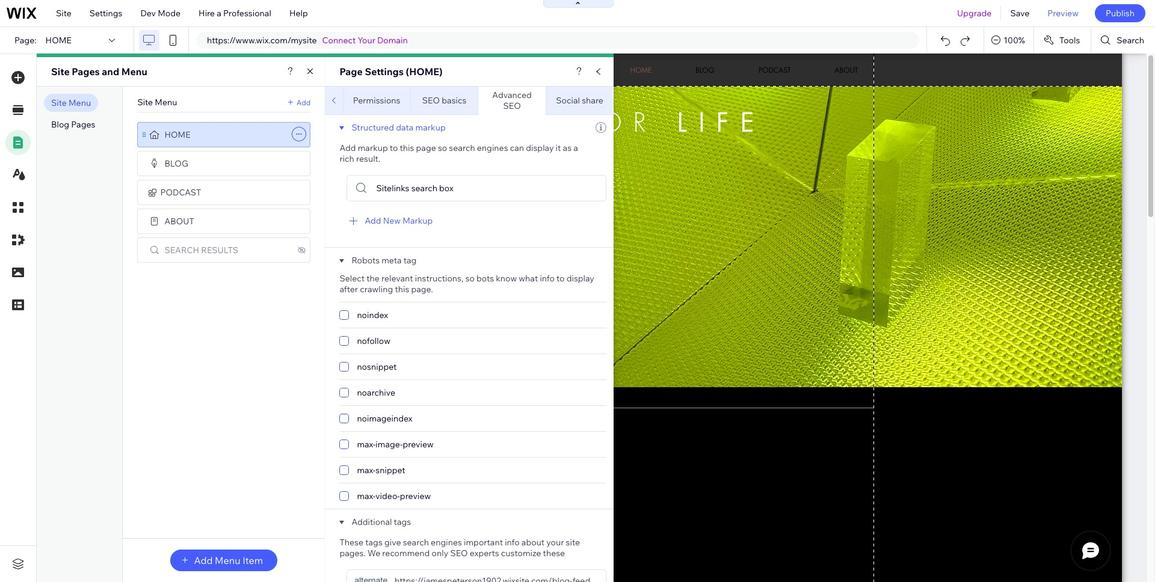 Task type: describe. For each thing, give the bounding box(es) containing it.
1 vertical spatial settings
[[365, 66, 404, 78]]

search
[[165, 245, 199, 256]]

add new markup
[[365, 216, 433, 226]]

advanced seo
[[493, 90, 532, 111]]

basics
[[442, 95, 467, 106]]

dev mode
[[141, 8, 181, 19]]

100% button
[[985, 27, 1034, 54]]

result.
[[356, 154, 381, 164]]

tooltip image for nosnippet
[[397, 362, 408, 373]]

mode
[[158, 8, 181, 19]]

blog pages
[[51, 119, 95, 130]]

give
[[385, 538, 401, 548]]

help
[[289, 8, 308, 19]]

crawling
[[360, 284, 393, 295]]

customize
[[501, 548, 541, 559]]

page
[[340, 66, 363, 78]]

1 horizontal spatial site menu
[[137, 97, 177, 108]]

add for add new markup
[[365, 216, 381, 226]]

and
[[102, 66, 119, 78]]

sitelinks
[[376, 183, 410, 194]]

https://www.wix.com/mysite
[[207, 35, 317, 46]]

(home)
[[406, 66, 443, 78]]

engines inside these tags give search engines important info about your site pages. we recommend only seo experts customize these tags.
[[431, 538, 462, 548]]

tags for additional
[[394, 517, 411, 528]]

only
[[432, 548, 449, 559]]

page
[[416, 143, 436, 154]]

display inside select the relevant instructions, so bots know what info to display after crawling this page.
[[567, 273, 595, 284]]

100%
[[1004, 35, 1026, 46]]

blog
[[51, 119, 69, 130]]

robots
[[352, 255, 380, 266]]

this inside add markup to this page so search engines can display it as a rich result.
[[400, 143, 414, 154]]

noarchive
[[357, 388, 396, 399]]

tags for these
[[366, 538, 383, 548]]

it
[[556, 143, 561, 154]]

tooltip image for max-image-preview
[[434, 439, 445, 450]]

seo inside these tags give search engines important info about your site pages. we recommend only seo experts customize these tags.
[[451, 548, 468, 559]]

these
[[543, 548, 565, 559]]

site pages and menu
[[51, 66, 147, 78]]

add menu item button
[[171, 550, 278, 572]]

image-
[[376, 439, 403, 450]]

a inside add markup to this page so search engines can display it as a rich result.
[[574, 143, 578, 154]]

tooltip image for noindex
[[388, 310, 399, 321]]

search inside add markup to this page so search engines can display it as a rich result.
[[449, 143, 475, 154]]

preview
[[1048, 8, 1079, 19]]

engines inside add markup to this page so search engines can display it as a rich result.
[[477, 143, 508, 154]]

as
[[563, 143, 572, 154]]

pages.
[[340, 548, 366, 559]]

https://www.wix.com/mysite connect your domain
[[207, 35, 408, 46]]

box
[[439, 183, 454, 194]]

additional tags
[[352, 517, 411, 528]]

publish
[[1106, 8, 1135, 19]]

noindex
[[357, 310, 388, 321]]

max- for image-
[[357, 439, 376, 450]]

after
[[340, 284, 358, 295]]

markup
[[403, 216, 433, 226]]

social
[[556, 95, 580, 106]]

social share
[[556, 95, 604, 106]]

your
[[358, 35, 376, 46]]

preview button
[[1039, 0, 1088, 26]]

dev
[[141, 8, 156, 19]]

connect
[[322, 35, 356, 46]]

new
[[383, 216, 401, 226]]

page.
[[411, 284, 433, 295]]

item
[[243, 555, 263, 567]]

tags.
[[340, 559, 359, 570]]

0 vertical spatial a
[[217, 8, 221, 19]]

can
[[510, 143, 524, 154]]

tools
[[1060, 35, 1081, 46]]

nofollow
[[357, 336, 391, 347]]

professional
[[223, 8, 271, 19]]

know
[[496, 273, 517, 284]]



Task type: locate. For each thing, give the bounding box(es) containing it.
info
[[540, 273, 555, 284], [505, 538, 520, 548]]

info inside these tags give search engines important info about your site pages. we recommend only seo experts customize these tags.
[[505, 538, 520, 548]]

hire
[[199, 8, 215, 19]]

1 horizontal spatial tags
[[394, 517, 411, 528]]

structured
[[352, 122, 394, 133]]

a
[[217, 8, 221, 19], [574, 143, 578, 154]]

this inside select the relevant instructions, so bots know what info to display after crawling this page.
[[395, 284, 410, 295]]

about
[[522, 538, 545, 548]]

important
[[464, 538, 503, 548]]

seo left basics
[[422, 95, 440, 106]]

pages left and at the left
[[72, 66, 100, 78]]

preview
[[403, 439, 434, 450], [400, 491, 431, 502]]

a right as
[[574, 143, 578, 154]]

tooltip image
[[388, 310, 399, 321], [391, 336, 401, 347], [396, 388, 406, 399], [413, 414, 424, 424]]

video-
[[376, 491, 400, 502]]

engines left can
[[477, 143, 508, 154]]

add
[[297, 98, 311, 107], [340, 143, 356, 154], [365, 216, 381, 226], [194, 555, 213, 567]]

0 vertical spatial tags
[[394, 517, 411, 528]]

settings
[[90, 8, 122, 19], [365, 66, 404, 78]]

tooltip image down max-image-preview
[[406, 465, 416, 476]]

about
[[165, 216, 194, 227]]

the
[[367, 273, 380, 284]]

tag
[[404, 255, 417, 266]]

upgrade
[[958, 8, 992, 19]]

to right what at the left of page
[[557, 273, 565, 284]]

search
[[449, 143, 475, 154], [412, 183, 438, 194], [403, 538, 429, 548]]

display left it
[[526, 143, 554, 154]]

save
[[1011, 8, 1030, 19]]

a right hire
[[217, 8, 221, 19]]

we
[[368, 548, 381, 559]]

1 max- from the top
[[357, 439, 376, 450]]

add inside button
[[365, 216, 381, 226]]

1 vertical spatial a
[[574, 143, 578, 154]]

save button
[[1002, 0, 1039, 26]]

markup down structured
[[358, 143, 388, 154]]

menu inside add menu item button
[[215, 555, 241, 567]]

tooltip image right image-
[[434, 439, 445, 450]]

search
[[1117, 35, 1145, 46]]

domain
[[377, 35, 408, 46]]

1 horizontal spatial settings
[[365, 66, 404, 78]]

1 vertical spatial home
[[165, 129, 191, 140]]

so left bots at the left top of page
[[466, 273, 475, 284]]

1 vertical spatial display
[[567, 273, 595, 284]]

1 horizontal spatial display
[[567, 273, 595, 284]]

add inside add markup to this page so search engines can display it as a rich result.
[[340, 143, 356, 154]]

search right "page"
[[449, 143, 475, 154]]

0 vertical spatial settings
[[90, 8, 122, 19]]

tooltip image for nofollow
[[391, 336, 401, 347]]

advanced
[[493, 90, 532, 101]]

1 horizontal spatial home
[[165, 129, 191, 140]]

1 vertical spatial to
[[557, 273, 565, 284]]

display right what at the left of page
[[567, 273, 595, 284]]

0 vertical spatial search
[[449, 143, 475, 154]]

0 horizontal spatial display
[[526, 143, 554, 154]]

preview down snippet
[[400, 491, 431, 502]]

1 vertical spatial so
[[466, 273, 475, 284]]

1 horizontal spatial to
[[557, 273, 565, 284]]

add inside button
[[194, 555, 213, 567]]

tags left give
[[366, 538, 383, 548]]

tooltip image for max-video-preview
[[431, 491, 442, 502]]

0 horizontal spatial so
[[438, 143, 447, 154]]

pages
[[72, 66, 100, 78], [71, 119, 95, 130]]

bots
[[477, 273, 494, 284]]

1 horizontal spatial markup
[[416, 122, 446, 133]]

search results
[[165, 245, 238, 256]]

0 vertical spatial engines
[[477, 143, 508, 154]]

preview for image-
[[403, 439, 434, 450]]

tooltip image down crawling
[[388, 310, 399, 321]]

seo inside the advanced seo
[[504, 101, 521, 111]]

additional
[[352, 517, 392, 528]]

page settings (home)
[[340, 66, 443, 78]]

add for add
[[297, 98, 311, 107]]

add markup to this page so search engines can display it as a rich result.
[[340, 143, 578, 164]]

0 horizontal spatial markup
[[358, 143, 388, 154]]

2 horizontal spatial seo
[[504, 101, 521, 111]]

0 horizontal spatial engines
[[431, 538, 462, 548]]

home up 'blog'
[[165, 129, 191, 140]]

structured data markup
[[352, 122, 446, 133]]

0 vertical spatial home
[[46, 35, 72, 46]]

home up site pages and menu
[[46, 35, 72, 46]]

add new markup button
[[347, 214, 433, 228]]

podcast
[[160, 187, 201, 198]]

seo
[[422, 95, 440, 106], [504, 101, 521, 111], [451, 548, 468, 559]]

add for add menu item
[[194, 555, 213, 567]]

pages for site
[[72, 66, 100, 78]]

2 vertical spatial max-
[[357, 491, 376, 502]]

so right "page"
[[438, 143, 447, 154]]

search inside these tags give search engines important info about your site pages. we recommend only seo experts customize these tags.
[[403, 538, 429, 548]]

to
[[390, 143, 398, 154], [557, 273, 565, 284]]

results
[[201, 245, 238, 256]]

1 horizontal spatial info
[[540, 273, 555, 284]]

1 horizontal spatial engines
[[477, 143, 508, 154]]

tags up give
[[394, 517, 411, 528]]

0 horizontal spatial settings
[[90, 8, 122, 19]]

max- for snippet
[[357, 465, 376, 476]]

pages right blog
[[71, 119, 95, 130]]

0 horizontal spatial to
[[390, 143, 398, 154]]

seo up can
[[504, 101, 521, 111]]

tags inside these tags give search engines important info about your site pages. we recommend only seo experts customize these tags.
[[366, 538, 383, 548]]

1 horizontal spatial a
[[574, 143, 578, 154]]

0 vertical spatial preview
[[403, 439, 434, 450]]

share
[[582, 95, 604, 106]]

recommend
[[382, 548, 430, 559]]

to down the structured data markup
[[390, 143, 398, 154]]

max- up 'additional'
[[357, 491, 376, 502]]

this left "page"
[[400, 143, 414, 154]]

info inside select the relevant instructions, so bots know what info to display after crawling this page.
[[540, 273, 555, 284]]

tooltip image
[[397, 362, 408, 373], [434, 439, 445, 450], [406, 465, 416, 476], [431, 491, 442, 502]]

max-snippet
[[357, 465, 406, 476]]

max-image-preview
[[357, 439, 434, 450]]

markup up "page"
[[416, 122, 446, 133]]

info right what at the left of page
[[540, 273, 555, 284]]

2 vertical spatial search
[[403, 538, 429, 548]]

add menu item
[[194, 555, 263, 567]]

0 vertical spatial display
[[526, 143, 554, 154]]

tooltip image up noimageindex at the left bottom of page
[[397, 362, 408, 373]]

settings left 'dev'
[[90, 8, 122, 19]]

markup inside add markup to this page so search engines can display it as a rich result.
[[358, 143, 388, 154]]

rich
[[340, 154, 354, 164]]

these tags give search engines important info about your site pages. we recommend only seo experts customize these tags.
[[340, 538, 580, 570]]

0 vertical spatial this
[[400, 143, 414, 154]]

0 vertical spatial pages
[[72, 66, 100, 78]]

0 horizontal spatial home
[[46, 35, 72, 46]]

tooltip image for noimageindex
[[413, 414, 424, 424]]

relevant
[[382, 273, 413, 284]]

3 max- from the top
[[357, 491, 376, 502]]

pages for blog
[[71, 119, 95, 130]]

meta
[[382, 255, 402, 266]]

tags
[[394, 517, 411, 528], [366, 538, 383, 548]]

experts
[[470, 548, 499, 559]]

markup
[[416, 122, 446, 133], [358, 143, 388, 154]]

select
[[340, 273, 365, 284]]

instructions,
[[415, 273, 464, 284]]

blog
[[165, 158, 188, 169]]

tooltip image for max-snippet
[[406, 465, 416, 476]]

0 horizontal spatial info
[[505, 538, 520, 548]]

1 vertical spatial this
[[395, 284, 410, 295]]

this
[[400, 143, 414, 154], [395, 284, 410, 295]]

this left "page."
[[395, 284, 410, 295]]

1 horizontal spatial so
[[466, 273, 475, 284]]

2 max- from the top
[[357, 465, 376, 476]]

hire a professional
[[199, 8, 271, 19]]

these
[[340, 538, 364, 548]]

0 vertical spatial markup
[[416, 122, 446, 133]]

tooltip image for noarchive
[[396, 388, 406, 399]]

engines left important
[[431, 538, 462, 548]]

info left about
[[505, 538, 520, 548]]

max- up video-
[[357, 465, 376, 476]]

max- for video-
[[357, 491, 376, 502]]

0 vertical spatial max-
[[357, 439, 376, 450]]

tooltip image up max-image-preview
[[413, 414, 424, 424]]

display inside add markup to this page so search engines can display it as a rich result.
[[526, 143, 554, 154]]

tooltip image right video-
[[431, 491, 442, 502]]

data
[[396, 122, 414, 133]]

so
[[438, 143, 447, 154], [466, 273, 475, 284]]

site menu
[[137, 97, 177, 108], [51, 98, 91, 108]]

so inside add markup to this page so search engines can display it as a rich result.
[[438, 143, 447, 154]]

robots meta tag
[[352, 255, 417, 266]]

0 vertical spatial info
[[540, 273, 555, 284]]

0 horizontal spatial a
[[217, 8, 221, 19]]

home
[[46, 35, 72, 46], [165, 129, 191, 140]]

1 vertical spatial engines
[[431, 538, 462, 548]]

1 vertical spatial pages
[[71, 119, 95, 130]]

to inside add markup to this page so search engines can display it as a rich result.
[[390, 143, 398, 154]]

1 vertical spatial preview
[[400, 491, 431, 502]]

menu
[[121, 66, 147, 78], [155, 97, 177, 108], [69, 98, 91, 108], [215, 555, 241, 567]]

search left box
[[412, 183, 438, 194]]

permissions
[[353, 95, 401, 106]]

preview for video-
[[400, 491, 431, 502]]

nosnippet
[[357, 362, 397, 373]]

0 horizontal spatial seo
[[422, 95, 440, 106]]

publish button
[[1096, 4, 1146, 22]]

0 vertical spatial to
[[390, 143, 398, 154]]

1 vertical spatial info
[[505, 538, 520, 548]]

1 vertical spatial max-
[[357, 465, 376, 476]]

your
[[547, 538, 564, 548]]

sitelinks search box
[[376, 183, 454, 194]]

site
[[566, 538, 580, 548]]

search right give
[[403, 538, 429, 548]]

engines
[[477, 143, 508, 154], [431, 538, 462, 548]]

tooltip image up noimageindex at the left bottom of page
[[396, 388, 406, 399]]

max- up max-snippet
[[357, 439, 376, 450]]

tools button
[[1035, 27, 1092, 54]]

settings up permissions
[[365, 66, 404, 78]]

0 vertical spatial so
[[438, 143, 447, 154]]

tooltip image up nosnippet
[[391, 336, 401, 347]]

0 horizontal spatial tags
[[366, 538, 383, 548]]

1 vertical spatial search
[[412, 183, 438, 194]]

seo right only
[[451, 548, 468, 559]]

preview up snippet
[[403, 439, 434, 450]]

search button
[[1092, 27, 1156, 54]]

max-video-preview
[[357, 491, 431, 502]]

noimageindex
[[357, 414, 413, 424]]

seo basics
[[422, 95, 467, 106]]

1 vertical spatial tags
[[366, 538, 383, 548]]

1 vertical spatial markup
[[358, 143, 388, 154]]

add for add markup to this page so search engines can display it as a rich result.
[[340, 143, 356, 154]]

0 horizontal spatial site menu
[[51, 98, 91, 108]]

so inside select the relevant instructions, so bots know what info to display after crawling this page.
[[466, 273, 475, 284]]

1 horizontal spatial seo
[[451, 548, 468, 559]]

to inside select the relevant instructions, so bots know what info to display after crawling this page.
[[557, 273, 565, 284]]



Task type: vqa. For each thing, say whether or not it's contained in the screenshot.
Let's Go button
no



